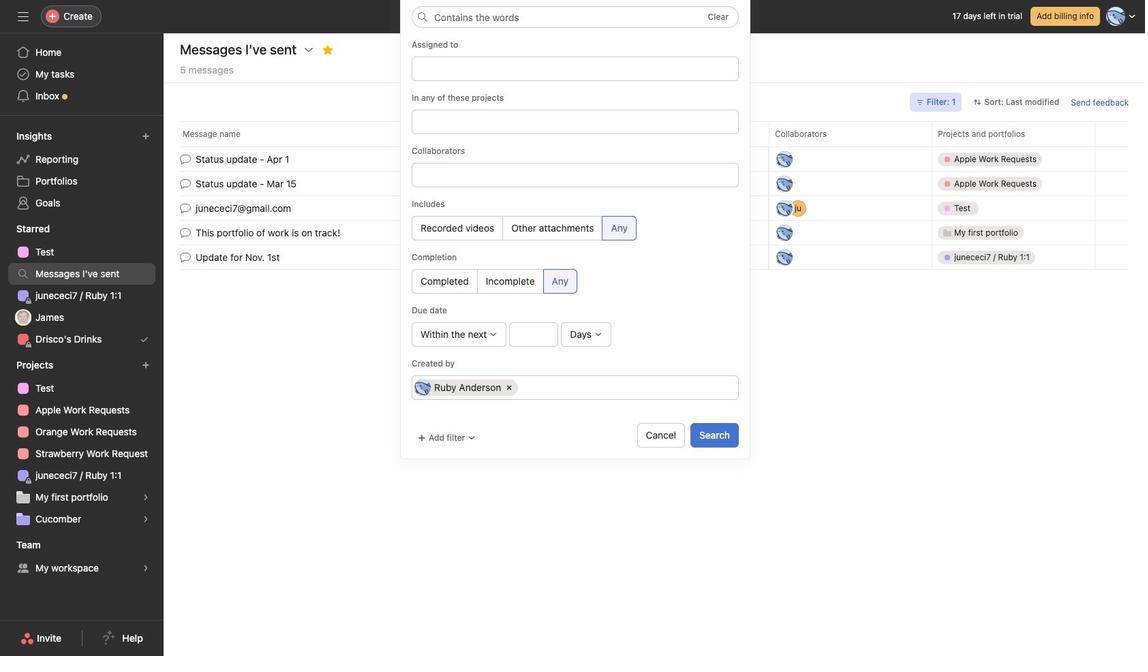 Task type: locate. For each thing, give the bounding box(es) containing it.
projects element
[[0, 353, 164, 533]]

row
[[413, 110, 739, 134], [164, 121, 1146, 147], [164, 146, 1146, 173], [180, 146, 1129, 147], [164, 170, 1146, 197], [164, 195, 1146, 222], [164, 219, 1146, 247], [164, 244, 1146, 271], [413, 376, 739, 400]]

tree grid
[[164, 146, 1146, 271]]

cell for conversation name for update for nov. 1st cell
[[932, 245, 1096, 270]]

conversation name for status update - apr 1 cell
[[164, 147, 769, 172]]

global element
[[0, 33, 164, 115]]

None text field
[[417, 167, 732, 183]]

0 vertical spatial option group
[[412, 216, 739, 241]]

list box
[[412, 5, 739, 27]]

conversation name for junececi7@gmail.com cell
[[164, 196, 769, 221]]

column header
[[180, 121, 773, 147], [769, 121, 936, 147], [932, 121, 1099, 147]]

None text field
[[523, 380, 732, 396]]

2 option group from the top
[[412, 269, 739, 294]]

option group
[[412, 216, 739, 241], [412, 269, 739, 294]]

conversation name for this portfolio of work is on track! cell
[[164, 220, 769, 246]]

conversation name for status update - mar 15 cell
[[164, 171, 769, 196]]

remove from starred image
[[323, 44, 334, 55]]

starred element
[[0, 217, 164, 353]]

new insights image
[[142, 132, 150, 141]]

None number field
[[510, 323, 559, 347]]

cell
[[415, 61, 735, 77], [932, 147, 1096, 172], [932, 171, 1096, 196], [932, 196, 1096, 221], [932, 245, 1096, 270], [415, 380, 519, 396]]

see details, my workspace image
[[142, 565, 150, 573]]

1 vertical spatial option group
[[412, 269, 739, 294]]

None radio
[[412, 216, 504, 241], [503, 216, 603, 241], [543, 269, 578, 294], [412, 216, 504, 241], [503, 216, 603, 241], [543, 269, 578, 294]]

teams element
[[0, 533, 164, 582]]

None radio
[[603, 216, 637, 241], [412, 269, 478, 294], [477, 269, 544, 294], [603, 216, 637, 241], [412, 269, 478, 294], [477, 269, 544, 294]]

conversation name for update for nov. 1st cell
[[164, 245, 769, 270]]



Task type: vqa. For each thing, say whether or not it's contained in the screenshot.
List
no



Task type: describe. For each thing, give the bounding box(es) containing it.
insights element
[[0, 124, 164, 217]]

cell for conversation name for status update - apr 1 cell
[[932, 147, 1096, 172]]

2 column header from the left
[[769, 121, 936, 147]]

see details, cucomber image
[[142, 516, 150, 524]]

see details, my first portfolio image
[[142, 494, 150, 502]]

actions image
[[304, 44, 315, 55]]

new project or portfolio image
[[142, 361, 150, 370]]

cell for "conversation name for status update - mar 15" cell
[[932, 171, 1096, 196]]

3 column header from the left
[[932, 121, 1099, 147]]

Contains the words text field
[[412, 6, 739, 28]]

1 column header from the left
[[180, 121, 773, 147]]

cell for conversation name for junececi7@gmail.com cell
[[932, 196, 1096, 221]]

1 option group from the top
[[412, 216, 739, 241]]

hide sidebar image
[[18, 11, 29, 22]]



